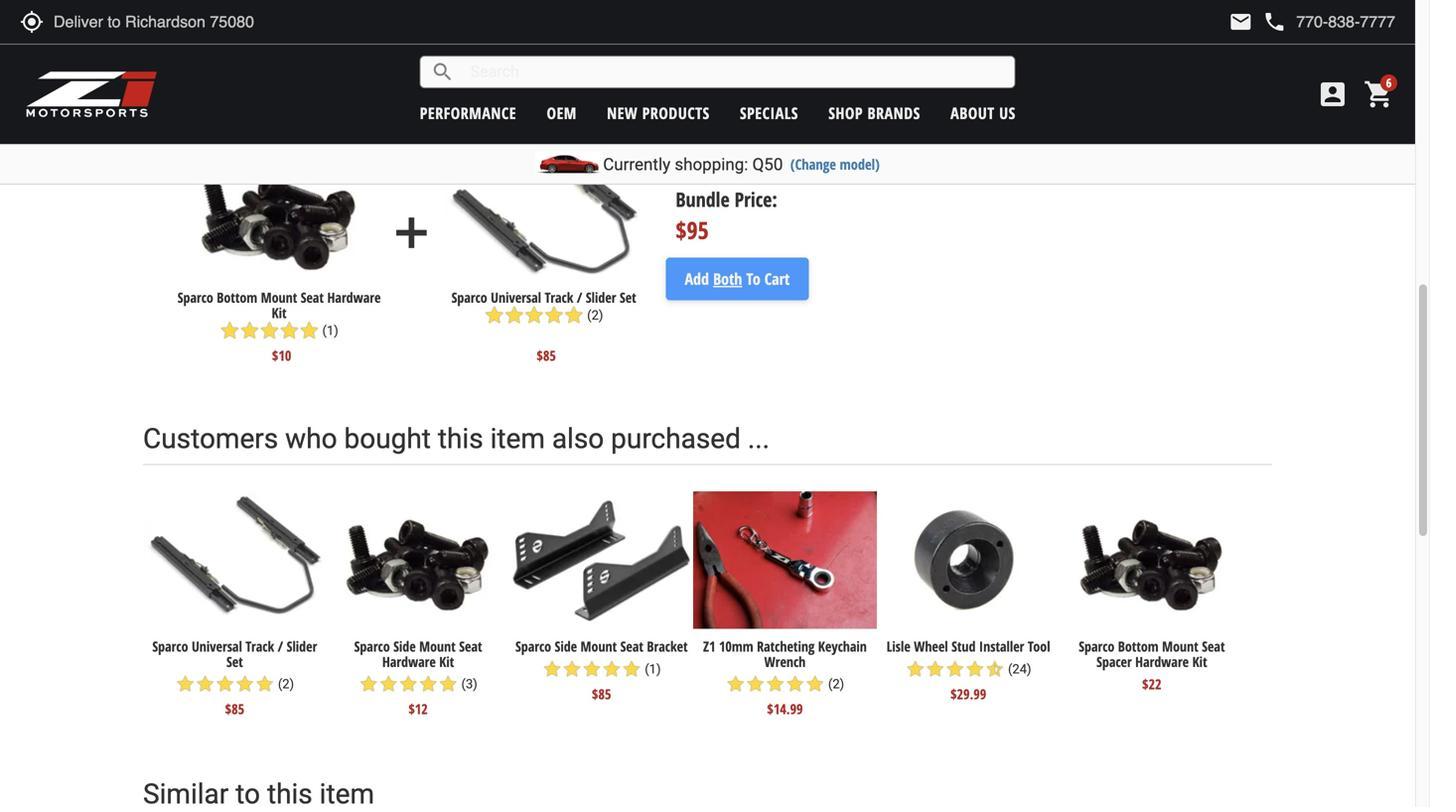 Task type: locate. For each thing, give the bounding box(es) containing it.
1 vertical spatial set
[[226, 653, 243, 671]]

(2) for sparco universal track / slider set star star star star star (2) $85
[[278, 677, 294, 692]]

0 vertical spatial track
[[545, 288, 574, 307]]

shopping:
[[675, 154, 748, 174]]

1 vertical spatial /
[[278, 637, 283, 656]]

stud
[[952, 637, 976, 656]]

sparco
[[178, 288, 213, 307], [452, 288, 487, 307], [152, 637, 188, 656], [354, 637, 390, 656], [516, 637, 551, 656], [1079, 637, 1115, 656]]

1 horizontal spatial (2)
[[587, 308, 603, 323]]

1 horizontal spatial (1)
[[645, 662, 661, 677]]

(1)
[[322, 323, 339, 338], [645, 662, 661, 677]]

seat inside sparco bottom mount seat hardware kit star star star star star (1) $10
[[301, 288, 324, 307]]

sparco inside the sparco side mount seat hardware kit star star star star star (3) $12
[[354, 637, 390, 656]]

0 horizontal spatial hardware
[[327, 288, 381, 307]]

mount up $12
[[419, 637, 456, 656]]

mount inside sparco bottom mount seat spacer hardware kit $22
[[1162, 637, 1199, 656]]

sparco inside the sparco universal track / slider set star star star star star (2) $85
[[152, 637, 188, 656]]

1 horizontal spatial bottom
[[1118, 637, 1159, 656]]

side for star
[[555, 637, 577, 656]]

currently shopping: q50 (change model)
[[603, 154, 880, 174]]

hardware
[[327, 288, 381, 307], [382, 653, 436, 671], [1136, 653, 1189, 671]]

1 horizontal spatial track
[[545, 288, 574, 307]]

$85
[[537, 346, 556, 365], [592, 685, 611, 704], [225, 700, 244, 719]]

$95
[[676, 214, 709, 247]]

star_half
[[985, 659, 1005, 679]]

mount for sparco bottom mount seat hardware kit star star star star star (1) $10
[[261, 288, 297, 307]]

z1
[[703, 637, 716, 656]]

products
[[642, 102, 710, 124]]

0 vertical spatial slider
[[586, 288, 616, 307]]

0 horizontal spatial (2)
[[278, 677, 294, 692]]

set
[[620, 288, 637, 307], [226, 653, 243, 671]]

add
[[387, 208, 437, 258]]

/ inside the sparco universal track / slider set star star star star star (2) $85
[[278, 637, 283, 656]]

2 horizontal spatial (2)
[[828, 677, 845, 692]]

sparco inside sparco bottom mount seat spacer hardware kit $22
[[1079, 637, 1115, 656]]

add both to cart
[[685, 268, 790, 290]]

2 horizontal spatial kit
[[1193, 653, 1208, 671]]

ratcheting
[[757, 637, 815, 656]]

bottom inside sparco bottom mount seat spacer hardware kit $22
[[1118, 637, 1159, 656]]

also
[[552, 423, 604, 455]]

specials
[[740, 102, 799, 124]]

sparco universal track / slider set star star star star star (2)
[[452, 288, 637, 325]]

hardware inside sparco bottom mount seat hardware kit star star star star star (1) $10
[[327, 288, 381, 307]]

slider inside the sparco universal track / slider set star star star star star (2)
[[586, 288, 616, 307]]

shop
[[829, 102, 863, 124]]

side inside sparco side mount seat bracket star star star star star (1) $85
[[555, 637, 577, 656]]

phone
[[1263, 10, 1287, 34]]

0 horizontal spatial track
[[246, 637, 274, 656]]

0 horizontal spatial set
[[226, 653, 243, 671]]

mount left bracket on the bottom left
[[581, 637, 617, 656]]

/ inside the sparco universal track / slider set star star star star star (2)
[[577, 288, 583, 307]]

mount inside the sparco side mount seat hardware kit star star star star star (3) $12
[[419, 637, 456, 656]]

/ for sparco universal track / slider set star star star star star (2) $85
[[278, 637, 283, 656]]

0 vertical spatial universal
[[491, 288, 541, 307]]

1 vertical spatial (1)
[[645, 662, 661, 677]]

mount
[[261, 288, 297, 307], [419, 637, 456, 656], [581, 637, 617, 656], [1162, 637, 1199, 656]]

$85 inside sparco side mount seat bracket star star star star star (1) $85
[[592, 685, 611, 704]]

/ for sparco universal track / slider set star star star star star (2)
[[577, 288, 583, 307]]

1 horizontal spatial hardware
[[382, 653, 436, 671]]

track inside the sparco universal track / slider set star star star star star (2) $85
[[246, 637, 274, 656]]

1 horizontal spatial universal
[[491, 288, 541, 307]]

both
[[713, 268, 743, 290]]

star
[[485, 306, 505, 325], [505, 306, 524, 325], [524, 306, 544, 325], [544, 306, 564, 325], [564, 306, 584, 325], [220, 321, 240, 341], [240, 321, 260, 341], [260, 321, 280, 341], [280, 321, 299, 341], [299, 321, 319, 341], [542, 659, 562, 679], [562, 659, 582, 679], [582, 659, 602, 679], [602, 659, 622, 679], [622, 659, 642, 679], [906, 659, 926, 679], [926, 659, 946, 679], [946, 659, 965, 679], [965, 659, 985, 679], [175, 675, 195, 695], [195, 675, 215, 695], [215, 675, 235, 695], [235, 675, 255, 695], [255, 675, 275, 695], [359, 675, 379, 695], [379, 675, 399, 695], [399, 675, 419, 695], [419, 675, 438, 695], [438, 675, 458, 695], [726, 675, 746, 695], [746, 675, 766, 695], [766, 675, 786, 695], [786, 675, 805, 695], [805, 675, 825, 695]]

set inside the sparco universal track / slider set star star star star star (2) $85
[[226, 653, 243, 671]]

/
[[577, 288, 583, 307], [278, 637, 283, 656]]

set inside the sparco universal track / slider set star star star star star (2)
[[620, 288, 637, 307]]

1 vertical spatial universal
[[192, 637, 242, 656]]

$22
[[1143, 675, 1162, 694]]

1 horizontal spatial set
[[620, 288, 637, 307]]

mount for sparco side mount seat bracket star star star star star (1) $85
[[581, 637, 617, 656]]

side
[[394, 637, 416, 656], [555, 637, 577, 656]]

bottom for $22
[[1118, 637, 1159, 656]]

...
[[748, 423, 770, 455]]

hardware inside the sparco side mount seat hardware kit star star star star star (3) $12
[[382, 653, 436, 671]]

slider inside the sparco universal track / slider set star star star star star (2) $85
[[287, 637, 317, 656]]

(2) inside z1 10mm ratcheting keychain wrench star star star star star (2) $14.99
[[828, 677, 845, 692]]

1 vertical spatial bottom
[[1118, 637, 1159, 656]]

(2)
[[587, 308, 603, 323], [278, 677, 294, 692], [828, 677, 845, 692]]

(3)
[[461, 677, 478, 692]]

track
[[545, 288, 574, 307], [246, 637, 274, 656]]

1 horizontal spatial /
[[577, 288, 583, 307]]

1 side from the left
[[394, 637, 416, 656]]

2 horizontal spatial $85
[[592, 685, 611, 704]]

1 vertical spatial slider
[[287, 637, 317, 656]]

oem link
[[547, 102, 577, 124]]

mount up $10
[[261, 288, 297, 307]]

kit for sparco bottom mount seat hardware kit star star star star star (1) $10
[[272, 304, 287, 323]]

seat inside sparco bottom mount seat spacer hardware kit $22
[[1202, 637, 1225, 656]]

0 vertical spatial /
[[577, 288, 583, 307]]

0 horizontal spatial kit
[[272, 304, 287, 323]]

my_location
[[20, 10, 44, 34]]

slider for sparco universal track / slider set star star star star star (2) $85
[[287, 637, 317, 656]]

0 vertical spatial set
[[620, 288, 637, 307]]

mount right spacer
[[1162, 637, 1199, 656]]

hardware for sparco bottom mount seat hardware kit star star star star star (1) $10
[[327, 288, 381, 307]]

purchased
[[611, 423, 741, 455]]

universal inside the sparco universal track / slider set star star star star star (2)
[[491, 288, 541, 307]]

z1 10mm ratcheting keychain wrench star star star star star (2) $14.99
[[703, 637, 867, 719]]

bottom inside sparco bottom mount seat hardware kit star star star star star (1) $10
[[217, 288, 257, 307]]

1 horizontal spatial slider
[[586, 288, 616, 307]]

2 side from the left
[[555, 637, 577, 656]]

mount inside sparco side mount seat bracket star star star star star (1) $85
[[581, 637, 617, 656]]

performance
[[420, 102, 517, 124]]

oem
[[547, 102, 577, 124]]

0 horizontal spatial (1)
[[322, 323, 339, 338]]

bottom
[[217, 288, 257, 307], [1118, 637, 1159, 656]]

kit inside the sparco side mount seat hardware kit star star star star star (3) $12
[[439, 653, 454, 671]]

currently
[[603, 154, 671, 174]]

account_box
[[1317, 78, 1349, 110]]

0 horizontal spatial bottom
[[217, 288, 257, 307]]

universal
[[491, 288, 541, 307], [192, 637, 242, 656]]

sparco for sparco side mount seat hardware kit star star star star star (3) $12
[[354, 637, 390, 656]]

side inside the sparco side mount seat hardware kit star star star star star (3) $12
[[394, 637, 416, 656]]

2 horizontal spatial hardware
[[1136, 653, 1189, 671]]

lisle wheel stud installer tool star star star star star_half (24) $29.99
[[887, 637, 1051, 704]]

0 horizontal spatial /
[[278, 637, 283, 656]]

0 horizontal spatial side
[[394, 637, 416, 656]]

(change
[[791, 154, 836, 174]]

slider
[[586, 288, 616, 307], [287, 637, 317, 656]]

universal inside the sparco universal track / slider set star star star star star (2) $85
[[192, 637, 242, 656]]

shop brands link
[[829, 102, 921, 124]]

kit inside sparco bottom mount seat hardware kit star star star star star (1) $10
[[272, 304, 287, 323]]

keychain
[[818, 637, 867, 656]]

kit
[[272, 304, 287, 323], [439, 653, 454, 671], [1193, 653, 1208, 671]]

0 vertical spatial (1)
[[322, 323, 339, 338]]

mount inside sparco bottom mount seat hardware kit star star star star star (1) $10
[[261, 288, 297, 307]]

bought
[[344, 423, 431, 455]]

0 horizontal spatial universal
[[192, 637, 242, 656]]

customers who bought this item also purchased ...
[[143, 423, 770, 455]]

seat inside the sparco side mount seat hardware kit star star star star star (3) $12
[[459, 637, 482, 656]]

(2) inside the sparco universal track / slider set star star star star star (2)
[[587, 308, 603, 323]]

seat inside sparco side mount seat bracket star star star star star (1) $85
[[621, 637, 644, 656]]

1 horizontal spatial kit
[[439, 653, 454, 671]]

seat
[[301, 288, 324, 307], [459, 637, 482, 656], [621, 637, 644, 656], [1202, 637, 1225, 656]]

(2) inside the sparco universal track / slider set star star star star star (2) $85
[[278, 677, 294, 692]]

track inside the sparco universal track / slider set star star star star star (2)
[[545, 288, 574, 307]]

0 vertical spatial bottom
[[217, 288, 257, 307]]

$14.99
[[767, 700, 803, 719]]

sparco inside sparco side mount seat bracket star star star star star (1) $85
[[516, 637, 551, 656]]

sparco inside sparco bottom mount seat hardware kit star star star star star (1) $10
[[178, 288, 213, 307]]

1 horizontal spatial side
[[555, 637, 577, 656]]

1 vertical spatial track
[[246, 637, 274, 656]]

new products link
[[607, 102, 710, 124]]

mount for sparco bottom mount seat spacer hardware kit $22
[[1162, 637, 1199, 656]]

(1) inside sparco bottom mount seat hardware kit star star star star star (1) $10
[[322, 323, 339, 338]]

(change model) link
[[791, 154, 880, 174]]

0 horizontal spatial slider
[[287, 637, 317, 656]]

sparco inside the sparco universal track / slider set star star star star star (2)
[[452, 288, 487, 307]]

0 horizontal spatial $85
[[225, 700, 244, 719]]



Task type: describe. For each thing, give the bounding box(es) containing it.
side for kit
[[394, 637, 416, 656]]

bundle price: $95
[[676, 186, 778, 247]]

frequently
[[143, 33, 272, 66]]

mount for sparco side mount seat hardware kit star star star star star (3) $12
[[419, 637, 456, 656]]

us
[[1000, 102, 1016, 124]]

spacer
[[1097, 653, 1132, 671]]

wrench
[[765, 653, 806, 671]]

wheel
[[914, 637, 948, 656]]

slider for sparco universal track / slider set star star star star star (2)
[[586, 288, 616, 307]]

lisle
[[887, 637, 911, 656]]

universal for sparco universal track / slider set star star star star star (2) $85
[[192, 637, 242, 656]]

(2) for sparco universal track / slider set star star star star star (2)
[[587, 308, 603, 323]]

set for sparco universal track / slider set star star star star star (2)
[[620, 288, 637, 307]]

account_box link
[[1312, 78, 1354, 110]]

sparco bottom mount seat hardware kit star star star star star (1) $10
[[178, 288, 381, 365]]

kit inside sparco bottom mount seat spacer hardware kit $22
[[1193, 653, 1208, 671]]

sparco universal track / slider set star star star star star (2) $85
[[152, 637, 317, 719]]

bracket
[[647, 637, 688, 656]]

together
[[374, 33, 484, 66]]

mail phone
[[1229, 10, 1287, 34]]

seat for sparco bottom mount seat spacer hardware kit $22
[[1202, 637, 1225, 656]]

hardware for sparco side mount seat hardware kit star star star star star (3) $12
[[382, 653, 436, 671]]

Search search field
[[455, 57, 1015, 87]]

z1 motorsports logo image
[[25, 70, 158, 119]]

bottom for star
[[217, 288, 257, 307]]

mail
[[1229, 10, 1253, 34]]

mail link
[[1229, 10, 1253, 34]]

shopping_cart link
[[1359, 78, 1396, 110]]

sparco for sparco universal track / slider set star star star star star (2) $85
[[152, 637, 188, 656]]

sparco for sparco side mount seat bracket star star star star star (1) $85
[[516, 637, 551, 656]]

brands
[[868, 102, 921, 124]]

$85 inside the sparco universal track / slider set star star star star star (2) $85
[[225, 700, 244, 719]]

seat for sparco side mount seat bracket star star star star star (1) $85
[[621, 637, 644, 656]]

this
[[438, 423, 483, 455]]

add
[[685, 268, 709, 290]]

tool
[[1028, 637, 1051, 656]]

kit for sparco side mount seat hardware kit star star star star star (3) $12
[[439, 653, 454, 671]]

search
[[431, 60, 455, 84]]

price:
[[735, 186, 778, 213]]

(1) inside sparco side mount seat bracket star star star star star (1) $85
[[645, 662, 661, 677]]

about us link
[[951, 102, 1016, 124]]

performance link
[[420, 102, 517, 124]]

(24)
[[1008, 662, 1032, 677]]

1 horizontal spatial $85
[[537, 346, 556, 365]]

set for sparco universal track / slider set star star star star star (2) $85
[[226, 653, 243, 671]]

installer
[[979, 637, 1025, 656]]

$12
[[409, 700, 428, 719]]

about
[[951, 102, 995, 124]]

sparco side mount seat bracket star star star star star (1) $85
[[516, 637, 688, 704]]

shop brands
[[829, 102, 921, 124]]

frequently bought together
[[143, 33, 484, 66]]

about us
[[951, 102, 1016, 124]]

item
[[490, 423, 545, 455]]

seat for sparco side mount seat hardware kit star star star star star (3) $12
[[459, 637, 482, 656]]

track for sparco universal track / slider set star star star star star (2) $85
[[246, 637, 274, 656]]

10mm
[[719, 637, 754, 656]]

sparco for sparco bottom mount seat hardware kit star star star star star (1) $10
[[178, 288, 213, 307]]

new
[[607, 102, 638, 124]]

universal for sparco universal track / slider set star star star star star (2)
[[491, 288, 541, 307]]

seat for sparco bottom mount seat hardware kit star star star star star (1) $10
[[301, 288, 324, 307]]

bought
[[279, 33, 368, 66]]

bundle
[[676, 186, 730, 213]]

to
[[747, 268, 761, 290]]

who
[[285, 423, 337, 455]]

sparco bottom mount seat spacer hardware kit $22
[[1079, 637, 1225, 694]]

new products
[[607, 102, 710, 124]]

cart
[[765, 268, 790, 290]]

sparco side mount seat hardware kit star star star star star (3) $12
[[354, 637, 482, 719]]

customers
[[143, 423, 278, 455]]

sparco for sparco universal track / slider set star star star star star (2)
[[452, 288, 487, 307]]

sparco for sparco bottom mount seat spacer hardware kit $22
[[1079, 637, 1115, 656]]

$29.99
[[951, 685, 987, 704]]

model)
[[840, 154, 880, 174]]

specials link
[[740, 102, 799, 124]]

$10
[[272, 346, 291, 365]]

q50
[[753, 154, 783, 174]]

track for sparco universal track / slider set star star star star star (2)
[[545, 288, 574, 307]]

hardware inside sparco bottom mount seat spacer hardware kit $22
[[1136, 653, 1189, 671]]

phone link
[[1263, 10, 1396, 34]]

shopping_cart
[[1364, 78, 1396, 110]]



Task type: vqa. For each thing, say whether or not it's contained in the screenshot.
Bundle Price: $1309.98
no



